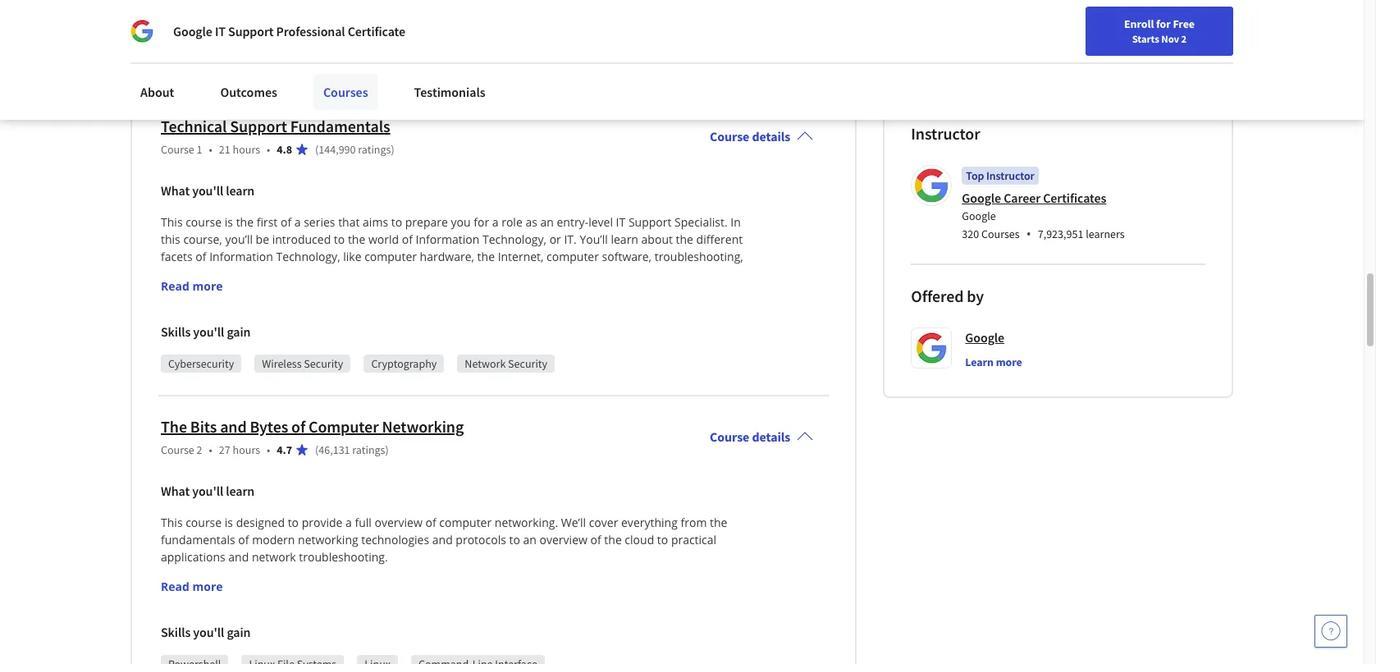 Task type: vqa. For each thing, say whether or not it's contained in the screenshot.
left "BEYOND"
no



Task type: locate. For each thing, give the bounding box(es) containing it.
you'll up cybersecurity
[[193, 324, 224, 340]]

for up nov
[[1157, 16, 1171, 31]]

an
[[541, 214, 554, 230], [692, 266, 705, 282], [523, 532, 537, 548]]

networking
[[298, 532, 358, 548]]

by right offered
[[967, 286, 984, 306]]

we'll
[[561, 515, 586, 530]]

experience
[[417, 0, 476, 4]]

top
[[966, 168, 984, 183]]

0 horizontal spatial courses
[[323, 84, 368, 100]]

0 vertical spatial 2
[[1182, 32, 1187, 45]]

2 course details button from the top
[[697, 406, 827, 468]]

0 vertical spatial level
[[213, 27, 240, 44]]

( 46,131 ratings )
[[315, 443, 389, 457]]

or left it.
[[550, 232, 561, 247]]

in right jobs
[[667, 8, 678, 24]]

what for technical
[[161, 182, 190, 199]]

skills for the
[[161, 624, 191, 640]]

0 vertical spatial ratings
[[358, 142, 391, 157]]

2 down bits
[[197, 443, 202, 457]]

read down applications
[[161, 579, 190, 595]]

you'll down course 1 • 21 hours •
[[192, 182, 223, 199]]

starts
[[1133, 32, 1160, 45]]

0 vertical spatial an
[[541, 214, 554, 230]]

520,000
[[560, 8, 606, 24]]

1 vertical spatial read more
[[161, 278, 223, 294]]

read for technical
[[161, 278, 190, 294]]

0 horizontal spatial instructor
[[911, 123, 981, 144]]

read more for the
[[161, 579, 223, 595]]

0 vertical spatial that
[[338, 214, 360, 230]]

growth
[[303, 0, 342, 4]]

• left 27
[[209, 443, 212, 457]]

course details for the bits and bytes of computer networking
[[710, 429, 791, 445]]

be
[[256, 232, 269, 247]]

and left get at the top left
[[188, 8, 209, 24]]

what's
[[175, 283, 209, 299]]

None search field
[[234, 10, 628, 43]]

2 vertical spatial course
[[186, 515, 222, 530]]

of up technologies
[[426, 515, 436, 530]]

software,
[[602, 249, 652, 264]]

course 2 • 27 hours •
[[161, 443, 270, 457]]

course up course,
[[186, 214, 222, 230]]

1 vertical spatial )
[[385, 443, 389, 457]]

2 horizontal spatial designed
[[724, 0, 774, 4]]

from
[[681, 515, 707, 530]]

1 horizontal spatial instructor
[[987, 168, 1035, 183]]

learn for technical support fundamentals
[[226, 182, 255, 199]]

security
[[304, 356, 343, 371], [508, 356, 548, 371]]

1 horizontal spatial for
[[474, 214, 489, 230]]

is
[[225, 214, 233, 230], [225, 515, 233, 530]]

2 vertical spatial an
[[523, 532, 537, 548]]

0 vertical spatial what you'll learn
[[161, 182, 255, 199]]

2 what you'll learn from the top
[[161, 483, 255, 499]]

is up you'll
[[225, 214, 233, 230]]

in inside prepare for a career in the high-growth field of it, no experience or degree required. get professional training designed by google and get on the fast-track to a competitively paid job.
[[241, 0, 251, 4]]

is inside this course is the first of a series that aims to prepare you for a role as an entry-level it support specialist. in this course, you'll be introduced to the world of information technology, or it. you'll learn about the different facets of information technology, like computer hardware, the internet, computer software, troubleshooting, and customer service. this course covers a wide variety of topics in it that are designed to give you an overview of what's to come in this certificate program.
[[225, 214, 233, 230]]

it down internet,
[[521, 266, 531, 282]]

courses up fundamentals
[[323, 84, 368, 100]]

2 horizontal spatial overview
[[708, 266, 756, 282]]

1 vertical spatial what
[[161, 483, 190, 499]]

designed up modern
[[236, 515, 285, 530]]

1 course details from the top
[[710, 128, 791, 145]]

what up fundamentals
[[161, 483, 190, 499]]

0 horizontal spatial for
[[176, 0, 192, 4]]

2 vertical spatial support
[[629, 214, 672, 230]]

instructor up top
[[911, 123, 981, 144]]

) right 144,990
[[391, 142, 395, 157]]

technology,
[[483, 232, 547, 247], [276, 249, 340, 264]]

0 horizontal spatial computer
[[365, 249, 417, 264]]

support
[[694, 8, 740, 24]]

1 is from the top
[[225, 214, 233, 230]]

1 vertical spatial details
[[752, 429, 791, 445]]

0 vertical spatial hours
[[233, 142, 260, 157]]

to
[[323, 8, 334, 24], [391, 214, 402, 230], [334, 232, 345, 247], [631, 266, 642, 282], [212, 283, 223, 299], [288, 515, 299, 530], [509, 532, 520, 548], [657, 532, 668, 548]]

• left 4.8
[[267, 142, 270, 157]]

0 horizontal spatial level
[[213, 27, 240, 44]]

and up 27
[[220, 416, 247, 437]]

1 vertical spatial courses
[[982, 227, 1020, 242]]

course details button for the bits and bytes of computer networking
[[697, 406, 827, 468]]

1 horizontal spatial level
[[589, 214, 613, 230]]

the up like
[[348, 232, 366, 247]]

1 vertical spatial skills
[[161, 624, 191, 640]]

support inside this course is the first of a series that aims to prepare you for a role as an entry-level it support specialist. in this course, you'll be introduced to the world of information technology, or it. you'll learn about the different facets of information technology, like computer hardware, the internet, computer software, troubleshooting, and customer service. this course covers a wide variety of topics in it that are designed to give you an overview of what's to come in this certificate program.
[[629, 214, 672, 230]]

a
[[194, 0, 201, 4], [337, 8, 344, 24], [772, 8, 779, 24], [295, 214, 301, 230], [492, 214, 499, 230], [383, 266, 389, 282], [346, 515, 352, 530]]

technology, down the role
[[483, 232, 547, 247]]

english
[[1049, 18, 1089, 35]]

learn
[[226, 182, 255, 199], [611, 232, 639, 247], [226, 483, 255, 499]]

2 vertical spatial designed
[[236, 515, 285, 530]]

1 security from the left
[[304, 356, 343, 371]]

it
[[681, 8, 692, 24], [215, 23, 226, 39], [616, 214, 626, 230], [521, 266, 531, 282]]

more for the top read more button
[[162, 51, 193, 67]]

for left the role
[[474, 214, 489, 230]]

1 vertical spatial course details
[[710, 429, 791, 445]]

this down the service.
[[271, 283, 291, 299]]

( right 4.8
[[315, 142, 319, 157]]

you'll for this course is designed to provide a full overview of computer networking. we'll cover everything from the fundamentals of modern networking technologies and protocols to an overview of the cloud to practical applications and network troubleshooting.
[[192, 483, 223, 499]]

or inside prepare for a career in the high-growth field of it, no experience or degree required. get professional training designed by google and get on the fast-track to a competitively paid job.
[[479, 0, 491, 4]]

you'll
[[225, 232, 253, 247]]

level down get at the top left
[[213, 27, 240, 44]]

0 horizontal spatial entry-
[[177, 27, 213, 44]]

computer down world
[[365, 249, 417, 264]]

0 vertical spatial what
[[161, 182, 190, 199]]

the up topics
[[477, 249, 495, 264]]

of left "it,"
[[371, 0, 382, 4]]

technical
[[161, 116, 227, 136]]

read more down facets
[[161, 278, 223, 294]]

help center image
[[1322, 621, 1341, 641]]

support
[[228, 23, 274, 39], [230, 116, 287, 136], [629, 214, 672, 230]]

you'll
[[192, 182, 223, 199], [193, 324, 224, 340], [192, 483, 223, 499], [193, 624, 224, 640]]

0 vertical spatial courses
[[323, 84, 368, 100]]

0 vertical spatial gain
[[227, 324, 251, 340]]

0 vertical spatial (
[[315, 142, 319, 157]]

of right "first"
[[281, 214, 292, 230]]

this up fundamentals
[[161, 515, 183, 530]]

of down fast-
[[281, 27, 293, 44]]

1 vertical spatial information
[[209, 249, 273, 264]]

ratings for technical support fundamentals
[[358, 142, 391, 157]]

competitively
[[346, 8, 421, 24]]

1 vertical spatial or
[[550, 232, 561, 247]]

what you'll learn for support
[[161, 182, 255, 199]]

) for technical support fundamentals
[[391, 142, 395, 157]]

) for the bits and bytes of computer networking
[[385, 443, 389, 457]]

0 horizontal spatial security
[[304, 356, 343, 371]]

2 horizontal spatial an
[[692, 266, 705, 282]]

0 vertical spatial for
[[176, 0, 192, 4]]

google career certificates link
[[962, 190, 1107, 206]]

1 vertical spatial hours
[[233, 443, 260, 457]]

2 security from the left
[[508, 356, 548, 371]]

• left '7,923,951'
[[1027, 225, 1032, 243]]

skills you'll gain for support
[[161, 324, 251, 340]]

this up certificate
[[281, 266, 303, 282]]

variety
[[421, 266, 457, 282]]

2 right nov
[[1182, 32, 1187, 45]]

2 gain from the top
[[227, 624, 251, 640]]

read down facets
[[161, 278, 190, 294]]

and
[[188, 8, 209, 24], [161, 266, 181, 282], [220, 416, 247, 437], [432, 532, 453, 548], [228, 549, 249, 565]]

an down troubleshooting,
[[692, 266, 705, 282]]

for inside prepare for a career in the high-growth field of it, no experience or degree required. get professional training designed by google and get on the fast-track to a competitively paid job.
[[176, 0, 192, 4]]

the up you'll
[[236, 214, 254, 230]]

0 vertical spatial learn
[[226, 182, 255, 199]]

is up fundamentals
[[225, 515, 233, 530]]

1 horizontal spatial this
[[271, 283, 291, 299]]

are inside this course is the first of a series that aims to prepare you for a role as an entry-level it support specialist. in this course, you'll be introduced to the world of information technology, or it. you'll learn about the different facets of information technology, like computer hardware, the internet, computer software, troubleshooting, and customer service. this course covers a wide variety of topics in it that are designed to give you an overview of what's to come in this certificate program.
[[559, 266, 576, 282]]

what you'll learn
[[161, 182, 255, 199], [161, 483, 255, 499]]

2 horizontal spatial computer
[[547, 249, 599, 264]]

what you'll learn down course 2 • 27 hours • on the left bottom of the page
[[161, 483, 255, 499]]

over
[[531, 8, 557, 24]]

1 vertical spatial by
[[967, 286, 984, 306]]

0 vertical spatial by
[[131, 8, 144, 24]]

or up 'there'
[[479, 0, 491, 4]]

you'll down course 2 • 27 hours • on the left bottom of the page
[[192, 483, 223, 499]]

2 ( from the top
[[315, 443, 319, 457]]

0 vertical spatial support
[[228, 23, 274, 39]]

level
[[213, 27, 240, 44], [589, 214, 613, 230]]

read down median
[[131, 51, 159, 67]]

more for learn more button
[[996, 355, 1023, 370]]

what you'll learn down course 1 • 21 hours •
[[161, 182, 255, 199]]

( for and
[[315, 443, 319, 457]]

0 vertical spatial details
[[752, 128, 791, 145]]

ratings down computer
[[352, 443, 385, 457]]

the down cover
[[604, 532, 622, 548]]

computer down it.
[[547, 249, 599, 264]]

a right with on the right top of page
[[772, 8, 779, 24]]

1 vertical spatial entry-
[[557, 214, 589, 230]]

to down growth
[[323, 8, 334, 24]]

(
[[315, 142, 319, 157], [315, 443, 319, 457]]

2 hours from the top
[[233, 443, 260, 457]]

1 vertical spatial overview
[[375, 515, 423, 530]]

2 skills you'll gain from the top
[[161, 624, 251, 640]]

like
[[343, 249, 362, 264]]

0 vertical spatial overview
[[708, 266, 756, 282]]

more left come on the left of the page
[[192, 278, 223, 294]]

0 vertical spatial skills you'll gain
[[161, 324, 251, 340]]

0 horizontal spatial this
[[161, 232, 180, 247]]

7,923,951
[[1038, 227, 1084, 242]]

level inside the there are over 520,000 open jobs in it support with a median entry-level salary of $57,000.¹
[[213, 27, 240, 44]]

practical
[[671, 532, 717, 548]]

hours
[[233, 142, 260, 157], [233, 443, 260, 457]]

0 vertical spatial course details
[[710, 128, 791, 145]]

27
[[219, 443, 230, 457]]

this
[[161, 214, 183, 230], [281, 266, 303, 282], [161, 515, 183, 530]]

1 horizontal spatial courses
[[982, 227, 1020, 242]]

of inside prepare for a career in the high-growth field of it, no experience or degree required. get professional training designed by google and get on the fast-track to a competitively paid job.
[[371, 0, 382, 4]]

information down you'll
[[209, 249, 273, 264]]

overview down we'll
[[540, 532, 588, 548]]

you'll down applications
[[193, 624, 224, 640]]

1 vertical spatial is
[[225, 515, 233, 530]]

1 vertical spatial that
[[534, 266, 556, 282]]

read more button for technical
[[161, 278, 223, 295]]

courses link
[[314, 74, 378, 110]]

1 course details button from the top
[[697, 105, 827, 168]]

1 skills from the top
[[161, 324, 191, 340]]

1 vertical spatial (
[[315, 443, 319, 457]]

this for support
[[161, 214, 183, 230]]

hours right 27
[[233, 443, 260, 457]]

1 horizontal spatial you
[[669, 266, 689, 282]]

0 horizontal spatial designed
[[236, 515, 285, 530]]

what
[[161, 182, 190, 199], [161, 483, 190, 499]]

learn up software,
[[611, 232, 639, 247]]

an right as on the left of the page
[[541, 214, 554, 230]]

1 vertical spatial what you'll learn
[[161, 483, 255, 499]]

this for bits
[[161, 515, 183, 530]]

by down prepare
[[131, 8, 144, 24]]

1 vertical spatial for
[[1157, 16, 1171, 31]]

0 vertical spatial technology,
[[483, 232, 547, 247]]

course inside this course is designed to provide a full overview of computer networking. we'll cover everything from the fundamentals of modern networking technologies and protocols to an overview of the cloud to practical applications and network troubleshooting.
[[186, 515, 222, 530]]

this inside this course is designed to provide a full overview of computer networking. we'll cover everything from the fundamentals of modern networking technologies and protocols to an overview of the cloud to practical applications and network troubleshooting.
[[161, 515, 183, 530]]

2 skills from the top
[[161, 624, 191, 640]]

track
[[292, 8, 320, 24]]

this up facets
[[161, 232, 180, 247]]

security right network
[[508, 356, 548, 371]]

course for bits
[[186, 515, 222, 530]]

different
[[697, 232, 743, 247]]

0 vertical spatial instructor
[[911, 123, 981, 144]]

more
[[162, 51, 193, 67], [192, 278, 223, 294], [996, 355, 1023, 370], [192, 579, 223, 595]]

in
[[241, 0, 251, 4], [667, 8, 678, 24], [509, 266, 518, 282], [258, 283, 268, 299]]

entry- down get at the top left
[[177, 27, 213, 44]]

1 vertical spatial technology,
[[276, 249, 340, 264]]

it down training
[[681, 8, 692, 24]]

course details button
[[697, 105, 827, 168], [697, 406, 827, 468]]

read more button for the
[[161, 578, 223, 595]]

to up modern
[[288, 515, 299, 530]]

• inside top instructor google career certificates google 320 courses • 7,923,951 learners
[[1027, 225, 1032, 243]]

1 hours from the top
[[233, 142, 260, 157]]

course for support
[[186, 214, 222, 230]]

0 vertical spatial is
[[225, 214, 233, 230]]

testimonials link
[[404, 74, 496, 110]]

21
[[219, 142, 230, 157]]

1 vertical spatial are
[[559, 266, 576, 282]]

skills down applications
[[161, 624, 191, 640]]

for
[[176, 0, 192, 4], [1157, 16, 1171, 31], [474, 214, 489, 230]]

details
[[752, 128, 791, 145], [752, 429, 791, 445]]

about link
[[131, 74, 184, 110]]

that down internet,
[[534, 266, 556, 282]]

0 vertical spatial information
[[416, 232, 480, 247]]

and inside this course is the first of a series that aims to prepare you for a role as an entry-level it support specialist. in this course, you'll be introduced to the world of information technology, or it. you'll learn about the different facets of information technology, like computer hardware, the internet, computer software, troubleshooting, and customer service. this course covers a wide variety of topics in it that are designed to give you an overview of what's to come in this certificate program.
[[161, 266, 181, 282]]

2 course details from the top
[[710, 429, 791, 445]]

1 what from the top
[[161, 182, 190, 199]]

2 what from the top
[[161, 483, 190, 499]]

is for support
[[225, 214, 233, 230]]

and inside prepare for a career in the high-growth field of it, no experience or degree required. get professional training designed by google and get on the fast-track to a competitively paid job.
[[188, 8, 209, 24]]

for inside enroll for free starts nov 2
[[1157, 16, 1171, 31]]

1 horizontal spatial information
[[416, 232, 480, 247]]

certificates
[[1044, 190, 1107, 206]]

1 horizontal spatial are
[[559, 266, 576, 282]]

what for the
[[161, 483, 190, 499]]

0 horizontal spatial or
[[479, 0, 491, 4]]

and left protocols
[[432, 532, 453, 548]]

1 details from the top
[[752, 128, 791, 145]]

degree
[[493, 0, 531, 4]]

1 skills you'll gain from the top
[[161, 324, 251, 340]]

1 gain from the top
[[227, 324, 251, 340]]

entry- inside this course is the first of a series that aims to prepare you for a role as an entry-level it support specialist. in this course, you'll be introduced to the world of information technology, or it. you'll learn about the different facets of information technology, like computer hardware, the internet, computer software, troubleshooting, and customer service. this course covers a wide variety of topics in it that are designed to give you an overview of what's to come in this certificate program.
[[557, 214, 589, 230]]

more down median
[[162, 51, 193, 67]]

0 vertical spatial this
[[161, 232, 180, 247]]

1 horizontal spatial or
[[550, 232, 561, 247]]

by
[[131, 8, 144, 24], [967, 286, 984, 306]]

courses
[[323, 84, 368, 100], [982, 227, 1020, 242]]

0 vertical spatial skills
[[161, 324, 191, 340]]

0 horizontal spatial an
[[523, 532, 537, 548]]

google
[[146, 8, 185, 24], [173, 23, 212, 39], [962, 190, 1002, 206], [962, 209, 996, 223], [966, 329, 1005, 346]]

1 vertical spatial level
[[589, 214, 613, 230]]

is for bits
[[225, 515, 233, 530]]

0 vertical spatial entry-
[[177, 27, 213, 44]]

or inside this course is the first of a series that aims to prepare you for a role as an entry-level it support specialist. in this course, you'll be introduced to the world of information technology, or it. you'll learn about the different facets of information technology, like computer hardware, the internet, computer software, troubleshooting, and customer service. this course covers a wide variety of topics in it that are designed to give you an overview of what's to come in this certificate program.
[[550, 232, 561, 247]]

0 horizontal spatial overview
[[375, 515, 423, 530]]

read more down median
[[131, 51, 193, 67]]

the right from
[[710, 515, 728, 530]]

hours right 21
[[233, 142, 260, 157]]

learn inside this course is the first of a series that aims to prepare you for a role as an entry-level it support specialist. in this course, you'll be introduced to the world of information technology, or it. you'll learn about the different facets of information technology, like computer hardware, the internet, computer software, troubleshooting, and customer service. this course covers a wide variety of topics in it that are designed to give you an overview of what's to come in this certificate program.
[[611, 232, 639, 247]]

1 horizontal spatial 2
[[1182, 32, 1187, 45]]

skills
[[161, 324, 191, 340], [161, 624, 191, 640]]

technical support fundamentals link
[[161, 116, 390, 136]]

1 what you'll learn from the top
[[161, 182, 255, 199]]

cloud
[[625, 532, 654, 548]]

learn down 21
[[226, 182, 255, 199]]

a left full
[[346, 515, 352, 530]]

information
[[416, 232, 480, 247], [209, 249, 273, 264]]

course up certificate
[[306, 266, 342, 282]]

on
[[232, 8, 246, 24]]

cover
[[589, 515, 618, 530]]

1 vertical spatial ratings
[[352, 443, 385, 457]]

1 vertical spatial gain
[[227, 624, 251, 640]]

and down facets
[[161, 266, 181, 282]]

1 vertical spatial support
[[230, 116, 287, 136]]

1 vertical spatial designed
[[579, 266, 628, 282]]

courses right 320
[[982, 227, 1020, 242]]

ratings for the bits and bytes of computer networking
[[352, 443, 385, 457]]

2 vertical spatial this
[[161, 515, 183, 530]]

0 horizontal spatial that
[[338, 214, 360, 230]]

technology, down introduced
[[276, 249, 340, 264]]

networking.
[[495, 515, 558, 530]]

2 is from the top
[[225, 515, 233, 530]]

0 vertical spatial course details button
[[697, 105, 827, 168]]

details for the bits and bytes of computer networking
[[752, 429, 791, 445]]

1 horizontal spatial security
[[508, 356, 548, 371]]

to up like
[[334, 232, 345, 247]]

skills you'll gain for bits
[[161, 624, 251, 640]]

facets
[[161, 249, 193, 264]]

outcomes
[[220, 84, 277, 100]]

everything
[[621, 515, 678, 530]]

1 vertical spatial read more button
[[161, 278, 223, 295]]

2 details from the top
[[752, 429, 791, 445]]

is inside this course is designed to provide a full overview of computer networking. we'll cover everything from the fundamentals of modern networking technologies and protocols to an overview of the cloud to practical applications and network troubleshooting.
[[225, 515, 233, 530]]

free
[[1173, 16, 1195, 31]]

instructor up career
[[987, 168, 1035, 183]]

paid
[[424, 8, 448, 24]]

1 horizontal spatial computer
[[439, 515, 492, 530]]

network
[[465, 356, 506, 371]]

overview down different
[[708, 266, 756, 282]]

read more button
[[131, 50, 193, 67], [161, 278, 223, 295], [161, 578, 223, 595]]

1 ( from the top
[[315, 142, 319, 157]]



Task type: describe. For each thing, give the bounding box(es) containing it.
• right 1
[[209, 142, 212, 157]]

computer inside this course is designed to provide a full overview of computer networking. we'll cover everything from the fundamentals of modern networking technologies and protocols to an overview of the cloud to practical applications and network troubleshooting.
[[439, 515, 492, 530]]

4.8
[[277, 142, 292, 157]]

learn more button
[[966, 354, 1023, 370]]

topics
[[474, 266, 506, 282]]

top instructor google career certificates google 320 courses • 7,923,951 learners
[[962, 168, 1125, 243]]

0 horizontal spatial information
[[209, 249, 273, 264]]

a inside the there are over 520,000 open jobs in it support with a median entry-level salary of $57,000.¹
[[772, 8, 779, 24]]

first
[[257, 214, 278, 230]]

wireless
[[262, 356, 302, 371]]

of down cover
[[591, 532, 601, 548]]

of left topics
[[460, 266, 471, 282]]

protocols
[[456, 532, 506, 548]]

1 vertical spatial course
[[306, 266, 342, 282]]

security for wireless security
[[304, 356, 343, 371]]

troubleshooting,
[[655, 249, 744, 264]]

applications
[[161, 549, 226, 565]]

designed inside this course is designed to provide a full overview of computer networking. we'll cover everything from the fundamentals of modern networking technologies and protocols to an overview of the cloud to practical applications and network troubleshooting.
[[236, 515, 285, 530]]

coursera image
[[20, 13, 124, 40]]

there
[[474, 8, 507, 24]]

of inside the there are over 520,000 open jobs in it support with a median entry-level salary of $57,000.¹
[[281, 27, 293, 44]]

( for fundamentals
[[315, 142, 319, 157]]

course details for technical support fundamentals
[[710, 128, 791, 145]]

by inside prepare for a career in the high-growth field of it, no experience or degree required. get professional training designed by google and get on the fast-track to a competitively paid job.
[[131, 8, 144, 24]]

0 vertical spatial read
[[131, 51, 159, 67]]

1 vertical spatial 2
[[197, 443, 202, 457]]

the up troubleshooting,
[[676, 232, 694, 247]]

give
[[645, 266, 666, 282]]

it up software,
[[616, 214, 626, 230]]

courses inside top instructor google career certificates google 320 courses • 7,923,951 learners
[[982, 227, 1020, 242]]

0 vertical spatial read more button
[[131, 50, 193, 67]]

google up learn at right
[[966, 329, 1005, 346]]

computer
[[309, 416, 379, 437]]

opens in a new tab image
[[222, 187, 235, 200]]

of right world
[[402, 232, 413, 247]]

1 horizontal spatial that
[[534, 266, 556, 282]]

the right "on"
[[248, 8, 267, 24]]

to down the networking.
[[509, 532, 520, 548]]

english button
[[1020, 0, 1119, 53]]

to inside prepare for a career in the high-growth field of it, no experience or degree required. get professional training designed by google and get on the fast-track to a competitively paid job.
[[323, 8, 334, 24]]

offered by
[[911, 286, 984, 306]]

get
[[212, 8, 229, 24]]

a left the career
[[194, 0, 201, 4]]

4.7
[[277, 443, 292, 457]]

it left "on"
[[215, 23, 226, 39]]

google career certificates image
[[914, 168, 950, 204]]

a down growth
[[337, 8, 344, 24]]

bytes
[[250, 416, 288, 437]]

skills for technical
[[161, 324, 191, 340]]

security for network security
[[508, 356, 548, 371]]

field
[[344, 0, 369, 4]]

hardware,
[[420, 249, 474, 264]]

the up fast-
[[254, 0, 272, 4]]

professional
[[276, 23, 345, 39]]

1
[[197, 142, 202, 157]]

prepare for a career in the high-growth field of it, no experience or degree required. get professional training designed by google and get on the fast-track to a competitively paid job.
[[131, 0, 776, 24]]

1 horizontal spatial an
[[541, 214, 554, 230]]

to right aims on the top left of page
[[391, 214, 402, 230]]

gain for support
[[227, 324, 251, 340]]

for for prepare
[[176, 0, 192, 4]]

prepare
[[405, 214, 448, 230]]

customer
[[184, 266, 235, 282]]

it inside the there are over 520,000 open jobs in it support with a median entry-level salary of $57,000.¹
[[681, 8, 692, 24]]

enroll for free starts nov 2
[[1125, 16, 1195, 45]]

of left modern
[[238, 532, 249, 548]]

technologies
[[361, 532, 429, 548]]

320
[[962, 227, 980, 242]]

open
[[608, 8, 637, 24]]

1 vertical spatial you
[[669, 266, 689, 282]]

46,131
[[319, 443, 350, 457]]

in down internet,
[[509, 266, 518, 282]]

google up 320
[[962, 209, 996, 223]]

you'll for cybersecurity
[[193, 324, 224, 340]]

more for technical's read more button
[[192, 278, 223, 294]]

2 inside enroll for free starts nov 2
[[1182, 32, 1187, 45]]

aims
[[363, 214, 388, 230]]

introduced
[[272, 232, 331, 247]]

designed inside this course is the first of a series that aims to prepare you for a role as an entry-level it support specialist. in this course, you'll be introduced to the world of information technology, or it. you'll learn about the different facets of information technology, like computer hardware, the internet, computer software, troubleshooting, and customer service. this course covers a wide variety of topics in it that are designed to give you an overview of what's to come in this certificate program.
[[579, 266, 628, 282]]

course details button for technical support fundamentals
[[697, 105, 827, 168]]

fundamentals
[[161, 532, 235, 548]]

no
[[400, 0, 414, 4]]

covers
[[345, 266, 380, 282]]

training
[[678, 0, 721, 4]]

certificate
[[294, 283, 346, 299]]

testimonials
[[414, 84, 486, 100]]

to left give
[[631, 266, 642, 282]]

gain for bits
[[227, 624, 251, 640]]

median
[[131, 27, 174, 44]]

more for the read more button
[[192, 579, 223, 595]]

and left network
[[228, 549, 249, 565]]

an inside this course is designed to provide a full overview of computer networking. we'll cover everything from the fundamentals of modern networking technologies and protocols to an overview of the cloud to practical applications and network troubleshooting.
[[523, 532, 537, 548]]

google down top
[[962, 190, 1002, 206]]

hours for support
[[233, 142, 260, 157]]

learn for the bits and bytes of computer networking
[[226, 483, 255, 499]]

career
[[203, 0, 238, 4]]

get
[[587, 0, 605, 4]]

high-
[[274, 0, 303, 4]]

0 vertical spatial read more
[[131, 51, 193, 67]]

series
[[304, 214, 335, 230]]

a inside this course is designed to provide a full overview of computer networking. we'll cover everything from the fundamentals of modern networking technologies and protocols to an overview of the cloud to practical applications and network troubleshooting.
[[346, 515, 352, 530]]

network
[[252, 549, 296, 565]]

overview inside this course is the first of a series that aims to prepare you for a role as an entry-level it support specialist. in this course, you'll be introduced to the world of information technology, or it. you'll learn about the different facets of information technology, like computer hardware, the internet, computer software, troubleshooting, and customer service. this course covers a wide variety of topics in it that are designed to give you an overview of what's to come in this certificate program.
[[708, 266, 756, 282]]

a left the role
[[492, 214, 499, 230]]

wide
[[392, 266, 418, 282]]

details for technical support fundamentals
[[752, 128, 791, 145]]

to down everything
[[657, 532, 668, 548]]

of left what's
[[161, 283, 172, 299]]

144,990
[[319, 142, 356, 157]]

• left "4.7" on the left of the page
[[267, 443, 270, 457]]

of up "4.7" on the left of the page
[[292, 416, 306, 437]]

wireless security
[[262, 356, 343, 371]]

1 vertical spatial an
[[692, 266, 705, 282]]

jobs
[[640, 8, 664, 24]]

1 vertical spatial this
[[281, 266, 303, 282]]

prepare
[[131, 0, 174, 4]]

the bits and bytes of computer networking
[[161, 416, 464, 437]]

fast-
[[269, 8, 292, 24]]

this course is the first of a series that aims to prepare you for a role as an entry-level it support specialist. in this course, you'll be introduced to the world of information technology, or it. you'll learn about the different facets of information technology, like computer hardware, the internet, computer software, troubleshooting, and customer service. this course covers a wide variety of topics in it that are designed to give you an overview of what's to come in this certificate program.
[[161, 214, 759, 299]]

entry- inside the there are over 520,000 open jobs in it support with a median entry-level salary of $57,000.¹
[[177, 27, 213, 44]]

read for the
[[161, 579, 190, 595]]

a up introduced
[[295, 214, 301, 230]]

career
[[1004, 190, 1041, 206]]

( 144,990 ratings )
[[315, 142, 395, 157]]

google image
[[131, 20, 154, 43]]

hours for bits
[[233, 443, 260, 457]]

1 vertical spatial this
[[271, 283, 291, 299]]

to down customer at the top left of page
[[212, 283, 223, 299]]

technical support fundamentals
[[161, 116, 390, 136]]

professional
[[608, 0, 676, 4]]

for for enroll
[[1157, 16, 1171, 31]]

google it support professional certificate
[[173, 23, 406, 39]]

1 horizontal spatial by
[[967, 286, 984, 306]]

about
[[642, 232, 673, 247]]

1 horizontal spatial overview
[[540, 532, 588, 548]]

job.
[[450, 8, 471, 24]]

1 horizontal spatial technology,
[[483, 232, 547, 247]]

enroll
[[1125, 16, 1154, 31]]

fundamentals
[[290, 116, 390, 136]]

internet,
[[498, 249, 544, 264]]

level inside this course is the first of a series that aims to prepare you for a role as an entry-level it support specialist. in this course, you'll be introduced to the world of information technology, or it. you'll learn about the different facets of information technology, like computer hardware, the internet, computer software, troubleshooting, and customer service. this course covers a wide variety of topics in it that are designed to give you an overview of what's to come in this certificate program.
[[589, 214, 613, 230]]

network security
[[465, 356, 548, 371]]

designed inside prepare for a career in the high-growth field of it, no experience or degree required. get professional training designed by google and get on the fast-track to a competitively paid job.
[[724, 0, 774, 4]]

are inside the there are over 520,000 open jobs in it support with a median entry-level salary of $57,000.¹
[[510, 8, 529, 24]]

service.
[[238, 266, 278, 282]]

google link
[[966, 328, 1005, 347]]

modern
[[252, 532, 295, 548]]

instructor inside top instructor google career certificates google 320 courses • 7,923,951 learners
[[987, 168, 1035, 183]]

offered
[[911, 286, 964, 306]]

0 vertical spatial you
[[451, 214, 471, 230]]

it.
[[564, 232, 577, 247]]

of down course,
[[196, 249, 206, 264]]

what you'll learn for bits
[[161, 483, 255, 499]]

the
[[161, 416, 187, 437]]

course,
[[183, 232, 222, 247]]

google inside prepare for a career in the high-growth field of it, no experience or degree required. get professional training designed by google and get on the fast-track to a competitively paid job.
[[146, 8, 185, 24]]

google down the career
[[173, 23, 212, 39]]

in
[[731, 214, 741, 230]]

role
[[502, 214, 523, 230]]

learners
[[1086, 227, 1125, 242]]

$57,000.¹
[[296, 27, 350, 44]]

nov
[[1162, 32, 1180, 45]]

this course is designed to provide a full overview of computer networking. we'll cover everything from the fundamentals of modern networking technologies and protocols to an overview of the cloud to practical applications and network troubleshooting.
[[161, 515, 731, 565]]

you'll for this course is the first of a series that aims to prepare you for a role as an entry-level it support specialist. in this course, you'll be introduced to the world of information technology, or it. you'll learn about the different facets of information technology, like computer hardware, the internet, computer software, troubleshooting, and customer service. this course covers a wide variety of topics in it that are designed to give you an overview of what's to come in this certificate program.
[[192, 182, 223, 199]]

show notifications image
[[1143, 21, 1162, 40]]

in inside the there are over 520,000 open jobs in it support with a median entry-level salary of $57,000.¹
[[667, 8, 678, 24]]

read more for technical
[[161, 278, 223, 294]]

world
[[369, 232, 399, 247]]

about
[[140, 84, 174, 100]]

in down the service.
[[258, 283, 268, 299]]

you'll
[[580, 232, 608, 247]]

provide
[[302, 515, 343, 530]]

a left wide
[[383, 266, 389, 282]]

for inside this course is the first of a series that aims to prepare you for a role as an entry-level it support specialist. in this course, you'll be introduced to the world of information technology, or it. you'll learn about the different facets of information technology, like computer hardware, the internet, computer software, troubleshooting, and customer service. this course covers a wide variety of topics in it that are designed to give you an overview of what's to come in this certificate program.
[[474, 214, 489, 230]]

as
[[526, 214, 538, 230]]



